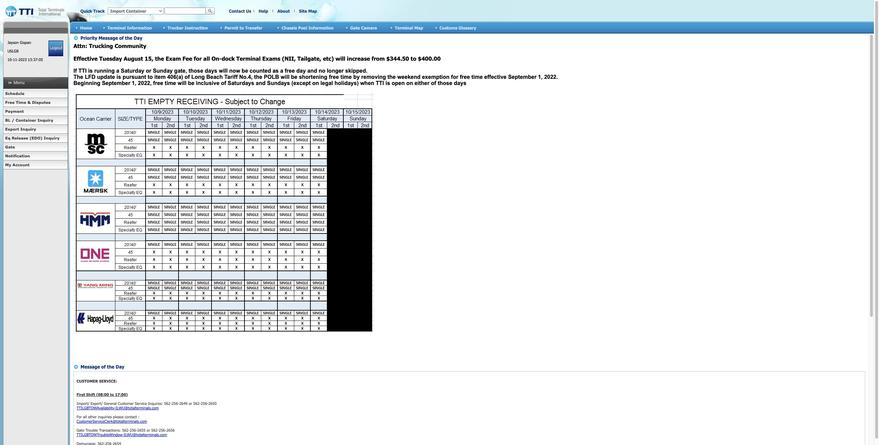 Task type: describe. For each thing, give the bounding box(es) containing it.
eq release (edo) inquiry link
[[3, 134, 68, 143]]

export inquiry
[[5, 127, 36, 132]]

transfer
[[245, 25, 262, 30]]

schedule link
[[3, 89, 68, 98]]

contact us link
[[229, 9, 251, 13]]

instruction
[[185, 25, 208, 30]]

inquiry inside 'link'
[[20, 127, 36, 132]]

13:37:05
[[28, 57, 43, 62]]

contact us
[[229, 9, 251, 13]]

my
[[5, 163, 11, 167]]

map for terminal map
[[414, 25, 423, 30]]

terminal map
[[395, 25, 423, 30]]

login image
[[49, 41, 63, 56]]

chassis
[[282, 25, 297, 30]]

release
[[12, 136, 28, 140]]

bl
[[5, 118, 10, 123]]

jayson
[[7, 40, 19, 45]]

pool
[[298, 25, 307, 30]]

inquiry for container
[[38, 118, 53, 123]]

help link
[[259, 9, 268, 13]]

export inquiry link
[[3, 125, 68, 134]]

(edo)
[[29, 136, 43, 140]]

jayson gispan
[[7, 40, 31, 45]]

container
[[16, 118, 36, 123]]

notification link
[[3, 152, 68, 161]]

help
[[259, 9, 268, 13]]

track
[[93, 9, 105, 13]]

2023
[[18, 57, 27, 62]]

/
[[12, 118, 14, 123]]

payment
[[5, 109, 24, 114]]

my account link
[[3, 161, 68, 170]]

1 information from the left
[[127, 25, 152, 30]]

10-11-2023 13:37:05
[[7, 57, 43, 62]]

trucker
[[168, 25, 183, 30]]

gate camera
[[350, 25, 377, 30]]

customs
[[440, 25, 457, 30]]

free time & disputes link
[[3, 98, 68, 107]]

about link
[[278, 9, 290, 13]]

home
[[80, 25, 92, 30]]

free time & disputes
[[5, 100, 50, 105]]

quick track
[[80, 9, 105, 13]]

permit to transfer
[[225, 25, 262, 30]]



Task type: vqa. For each thing, say whether or not it's contained in the screenshot.
the Payment link
yes



Task type: locate. For each thing, give the bounding box(es) containing it.
disputes
[[32, 100, 50, 105]]

0 vertical spatial inquiry
[[38, 118, 53, 123]]

uslgb
[[7, 49, 19, 53]]

terminal information
[[108, 25, 152, 30]]

terminal for terminal map
[[395, 25, 413, 30]]

inquiry
[[38, 118, 53, 123], [20, 127, 36, 132], [44, 136, 60, 140]]

gate
[[350, 25, 360, 30], [5, 145, 15, 149]]

contact
[[229, 9, 245, 13]]

site map
[[299, 9, 317, 13]]

site
[[299, 9, 307, 13]]

inquiry down bl / container inquiry
[[20, 127, 36, 132]]

us
[[246, 9, 251, 13]]

payment link
[[3, 107, 68, 116]]

1 horizontal spatial gate
[[350, 25, 360, 30]]

2 terminal from the left
[[395, 25, 413, 30]]

gate down eq
[[5, 145, 15, 149]]

1 terminal from the left
[[108, 25, 126, 30]]

my account
[[5, 163, 30, 167]]

map
[[308, 9, 317, 13], [414, 25, 423, 30]]

0 horizontal spatial terminal
[[108, 25, 126, 30]]

0 horizontal spatial map
[[308, 9, 317, 13]]

2 information from the left
[[309, 25, 334, 30]]

to
[[240, 25, 244, 30]]

notification
[[5, 154, 30, 158]]

schedule
[[5, 91, 24, 96]]

1 vertical spatial gate
[[5, 145, 15, 149]]

2 vertical spatial inquiry
[[44, 136, 60, 140]]

camera
[[361, 25, 377, 30]]

permit
[[225, 25, 238, 30]]

1 horizontal spatial information
[[309, 25, 334, 30]]

information
[[127, 25, 152, 30], [309, 25, 334, 30]]

about
[[278, 9, 290, 13]]

site map link
[[299, 9, 317, 13]]

export
[[5, 127, 19, 132]]

chassis pool information
[[282, 25, 334, 30]]

gate left camera
[[350, 25, 360, 30]]

gispan
[[20, 40, 31, 45]]

10-
[[7, 57, 13, 62]]

inquiry down payment link
[[38, 118, 53, 123]]

terminal for terminal information
[[108, 25, 126, 30]]

0 vertical spatial gate
[[350, 25, 360, 30]]

map right site
[[308, 9, 317, 13]]

customs glossary
[[440, 25, 476, 30]]

account
[[12, 163, 30, 167]]

bl / container inquiry
[[5, 118, 53, 123]]

1 vertical spatial inquiry
[[20, 127, 36, 132]]

None text field
[[165, 8, 206, 14]]

eq
[[5, 136, 10, 140]]

1 horizontal spatial map
[[414, 25, 423, 30]]

1 horizontal spatial terminal
[[395, 25, 413, 30]]

quick
[[80, 9, 92, 13]]

time
[[16, 100, 26, 105]]

eq release (edo) inquiry
[[5, 136, 60, 140]]

trucker instruction
[[168, 25, 208, 30]]

gate for gate
[[5, 145, 15, 149]]

&
[[27, 100, 31, 105]]

bl / container inquiry link
[[3, 116, 68, 125]]

0 horizontal spatial gate
[[5, 145, 15, 149]]

map left customs
[[414, 25, 423, 30]]

gate for gate camera
[[350, 25, 360, 30]]

11-
[[13, 57, 18, 62]]

free
[[5, 100, 15, 105]]

0 horizontal spatial information
[[127, 25, 152, 30]]

inquiry right the (edo)
[[44, 136, 60, 140]]

inquiry for (edo)
[[44, 136, 60, 140]]

0 vertical spatial map
[[308, 9, 317, 13]]

gate link
[[3, 143, 68, 152]]

terminal
[[108, 25, 126, 30], [395, 25, 413, 30]]

glossary
[[459, 25, 476, 30]]

map for site map
[[308, 9, 317, 13]]

1 vertical spatial map
[[414, 25, 423, 30]]



